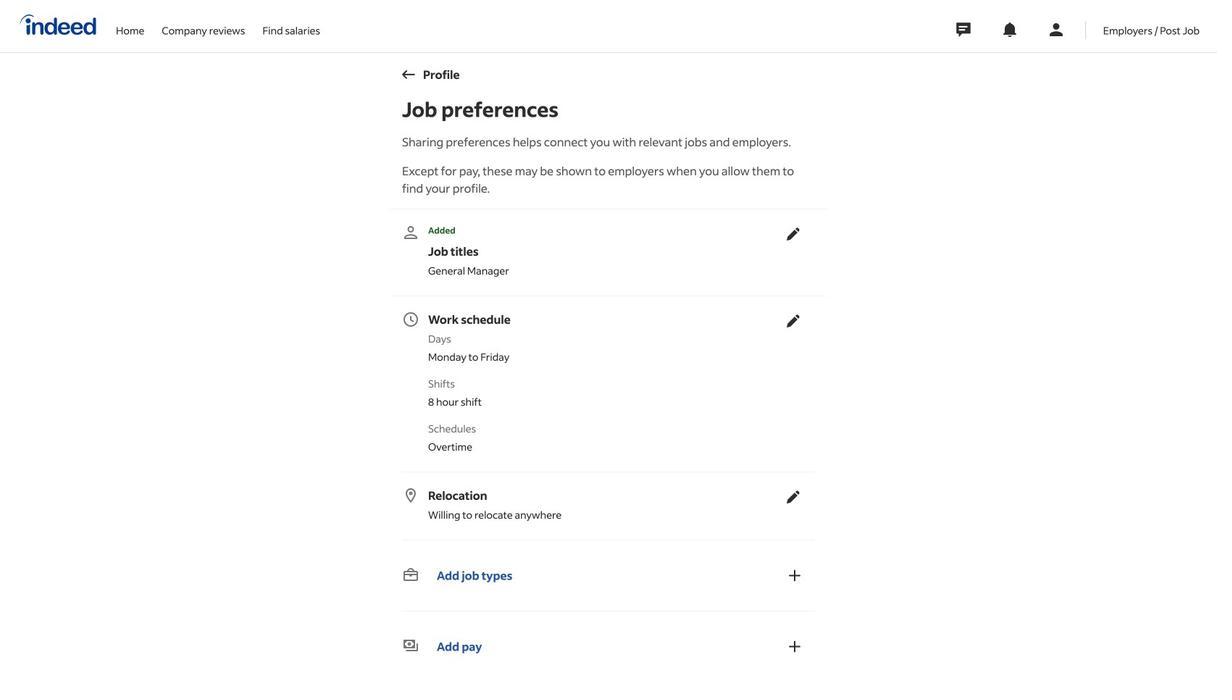 Task type: describe. For each thing, give the bounding box(es) containing it.
job titles group
[[402, 218, 810, 284]]

work schedule group
[[402, 305, 810, 460]]

relocation group
[[402, 481, 810, 528]]



Task type: vqa. For each thing, say whether or not it's contained in the screenshot.
RELOCATION group at the bottom of the page
yes



Task type: locate. For each thing, give the bounding box(es) containing it.
alert
[[402, 224, 778, 237]]

alert inside 'job titles' group
[[402, 224, 778, 237]]



